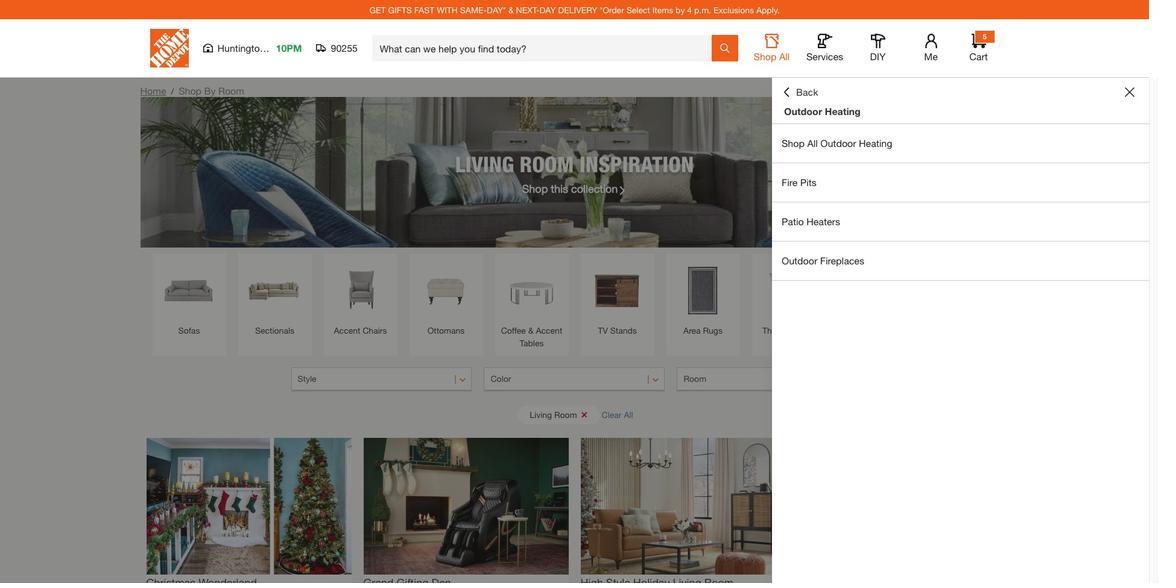 Task type: vqa. For each thing, say whether or not it's contained in the screenshot.
thd logo
no



Task type: describe. For each thing, give the bounding box(es) containing it.
tv stands image
[[587, 260, 648, 322]]

accent chairs
[[334, 326, 387, 336]]

home
[[140, 85, 166, 97]]

shop for shop all outdoor heating
[[782, 138, 805, 149]]

living for living room inspiration
[[455, 151, 514, 177]]

shop all outdoor heating link
[[772, 124, 1149, 163]]

select
[[627, 5, 650, 15]]

*order
[[600, 5, 624, 15]]

1 vertical spatial heating
[[859, 138, 893, 149]]

collection
[[571, 182, 618, 195]]

chairs
[[363, 326, 387, 336]]

area
[[684, 326, 701, 336]]

outdoor heating
[[784, 106, 861, 117]]

outdoor fireplaces
[[782, 255, 864, 267]]

sectionals
[[255, 326, 294, 336]]

sectionals image
[[244, 260, 306, 322]]

shop for shop all
[[754, 51, 777, 62]]

diy button
[[859, 34, 897, 63]]

shop all button
[[753, 34, 791, 63]]

fire pits
[[782, 177, 817, 188]]

accent chairs image
[[330, 260, 391, 322]]

p.m.
[[694, 5, 711, 15]]

diy
[[870, 51, 886, 62]]

ottomans link
[[415, 260, 477, 337]]

patio
[[782, 216, 804, 227]]

pits
[[800, 177, 817, 188]]

90255 button
[[316, 42, 358, 54]]

outdoor for fireplaces
[[782, 255, 818, 267]]

throw pillows image
[[758, 260, 820, 322]]

the home depot logo image
[[150, 29, 189, 68]]

area rugs
[[684, 326, 723, 336]]

accent inside coffee & accent tables
[[536, 326, 562, 336]]

inspiration
[[580, 151, 694, 177]]

outdoor for heating
[[784, 106, 822, 117]]

color button
[[484, 368, 665, 392]]

fast
[[414, 5, 435, 15]]

clear all button
[[602, 404, 633, 427]]

huntington
[[217, 42, 265, 54]]

living room
[[530, 410, 577, 420]]

items
[[653, 5, 673, 15]]

coffee & accent tables
[[501, 326, 562, 349]]

patio heaters link
[[772, 203, 1149, 241]]

room button
[[677, 368, 858, 392]]

fire
[[782, 177, 798, 188]]

5
[[983, 32, 987, 41]]

clear
[[602, 410, 622, 420]]

sofas link
[[158, 260, 220, 337]]

room right by
[[218, 85, 244, 97]]

shop all outdoor heating
[[782, 138, 893, 149]]

shop this collection
[[522, 182, 618, 195]]

0 horizontal spatial &
[[509, 5, 514, 15]]

delivery
[[558, 5, 598, 15]]

get gifts fast with same-day* & next-day delivery *order select items by 4 p.m. exclusions apply.
[[369, 5, 780, 15]]

1 stretchy image image from the left
[[146, 439, 351, 575]]

shop this collection link
[[522, 181, 627, 197]]

area rugs link
[[672, 260, 734, 337]]

area rugs image
[[672, 260, 734, 322]]

90255
[[331, 42, 358, 54]]

day*
[[487, 5, 506, 15]]

coffee & accent tables image
[[501, 260, 563, 322]]

outdoor fireplaces link
[[772, 242, 1149, 281]]

sofas
[[178, 326, 200, 336]]

& inside coffee & accent tables
[[528, 326, 534, 336]]

home / shop by room
[[140, 85, 244, 97]]

ottomans
[[428, 326, 465, 336]]

exclusions
[[714, 5, 754, 15]]

next-
[[516, 5, 540, 15]]

throw
[[763, 326, 786, 336]]

services button
[[806, 34, 844, 63]]

shop all
[[754, 51, 790, 62]]

patio heaters
[[782, 216, 840, 227]]

drawer close image
[[1125, 87, 1135, 97]]

coffee
[[501, 326, 526, 336]]

10pm
[[276, 42, 302, 54]]

home link
[[140, 85, 166, 97]]

this
[[551, 182, 568, 195]]



Task type: locate. For each thing, give the bounding box(es) containing it.
0 horizontal spatial stretchy image image
[[146, 439, 351, 575]]

heaters
[[807, 216, 840, 227]]

2 horizontal spatial stretchy image image
[[581, 439, 786, 575]]

coffee & accent tables link
[[501, 260, 563, 350]]

shop
[[754, 51, 777, 62], [179, 85, 202, 97], [782, 138, 805, 149], [522, 182, 548, 195]]

pillows
[[788, 326, 815, 336]]

3 stretchy image image from the left
[[581, 439, 786, 575]]

all down 'outdoor heating'
[[807, 138, 818, 149]]

by
[[204, 85, 216, 97]]

shop inside shop all button
[[754, 51, 777, 62]]

apply.
[[756, 5, 780, 15]]

all for shop all outdoor heating
[[807, 138, 818, 149]]

stretchy image image
[[146, 439, 351, 575], [363, 439, 569, 575], [581, 439, 786, 575]]

room inside button
[[684, 374, 707, 384]]

all
[[779, 51, 790, 62], [807, 138, 818, 149], [624, 410, 633, 420]]

room up this at the left top
[[520, 151, 574, 177]]

same-
[[460, 5, 487, 15]]

2 vertical spatial all
[[624, 410, 633, 420]]

1 vertical spatial all
[[807, 138, 818, 149]]

0 vertical spatial heating
[[825, 106, 861, 117]]

What can we help you find today? search field
[[380, 36, 711, 61]]

with
[[437, 5, 458, 15]]

2 horizontal spatial all
[[807, 138, 818, 149]]

back
[[796, 86, 818, 98]]

living
[[455, 151, 514, 177], [530, 410, 552, 420]]

all for shop all
[[779, 51, 790, 62]]

services
[[807, 51, 843, 62]]

fire pits link
[[772, 163, 1149, 202]]

2 vertical spatial outdoor
[[782, 255, 818, 267]]

accent
[[334, 326, 360, 336], [536, 326, 562, 336]]

accent chairs link
[[330, 260, 391, 337]]

& right day*
[[509, 5, 514, 15]]

0 vertical spatial all
[[779, 51, 790, 62]]

shop left this at the left top
[[522, 182, 548, 195]]

1 vertical spatial outdoor
[[821, 138, 856, 149]]

shop inside shop all outdoor heating link
[[782, 138, 805, 149]]

accent up tables
[[536, 326, 562, 336]]

1 horizontal spatial all
[[779, 51, 790, 62]]

1 horizontal spatial stretchy image image
[[363, 439, 569, 575]]

tv stands link
[[587, 260, 648, 337]]

room down area at bottom
[[684, 374, 707, 384]]

accent left 'chairs'
[[334, 326, 360, 336]]

throw pillows
[[763, 326, 815, 336]]

feedback link image
[[1142, 204, 1158, 269]]

all up back button
[[779, 51, 790, 62]]

0 horizontal spatial all
[[624, 410, 633, 420]]

clear all
[[602, 410, 633, 420]]

curtains & drapes image
[[929, 260, 991, 322]]

outdoor down 'outdoor heating'
[[821, 138, 856, 149]]

shop inside shop this collection link
[[522, 182, 548, 195]]

tv
[[598, 326, 608, 336]]

0 horizontal spatial living
[[455, 151, 514, 177]]

0 vertical spatial living
[[455, 151, 514, 177]]

outdoor down "patio"
[[782, 255, 818, 267]]

style
[[298, 374, 316, 384]]

menu
[[772, 124, 1149, 281]]

accent inside accent chairs link
[[334, 326, 360, 336]]

sectionals link
[[244, 260, 306, 337]]

all inside menu
[[807, 138, 818, 149]]

throw pillows link
[[758, 260, 820, 337]]

1 accent from the left
[[334, 326, 360, 336]]

shop down apply.
[[754, 51, 777, 62]]

menu containing shop all outdoor heating
[[772, 124, 1149, 281]]

cart 5
[[970, 32, 988, 62]]

&
[[509, 5, 514, 15], [528, 326, 534, 336]]

room down color button
[[554, 410, 577, 420]]

heating
[[825, 106, 861, 117], [859, 138, 893, 149]]

throw blankets image
[[844, 260, 905, 322]]

all for clear all
[[624, 410, 633, 420]]

0 horizontal spatial accent
[[334, 326, 360, 336]]

1 horizontal spatial living
[[530, 410, 552, 420]]

all right clear
[[624, 410, 633, 420]]

park
[[268, 42, 288, 54]]

/
[[171, 86, 174, 97]]

tables
[[520, 338, 544, 349]]

4
[[687, 5, 692, 15]]

2 accent from the left
[[536, 326, 562, 336]]

me
[[924, 51, 938, 62]]

shop for shop this collection
[[522, 182, 548, 195]]

1 vertical spatial &
[[528, 326, 534, 336]]

rugs
[[703, 326, 723, 336]]

ottomans image
[[415, 260, 477, 322]]

living room button
[[518, 406, 600, 424]]

shop up fire
[[782, 138, 805, 149]]

living inside 'button'
[[530, 410, 552, 420]]

day
[[540, 5, 556, 15]]

tv stands
[[598, 326, 637, 336]]

shop right /
[[179, 85, 202, 97]]

fireplaces
[[820, 255, 864, 267]]

gifts
[[388, 5, 412, 15]]

room inside 'button'
[[554, 410, 577, 420]]

by
[[676, 5, 685, 15]]

living for living room
[[530, 410, 552, 420]]

outdoor
[[784, 106, 822, 117], [821, 138, 856, 149], [782, 255, 818, 267]]

living room inspiration
[[455, 151, 694, 177]]

back button
[[782, 86, 818, 98]]

& up tables
[[528, 326, 534, 336]]

cart
[[970, 51, 988, 62]]

1 horizontal spatial &
[[528, 326, 534, 336]]

huntington park
[[217, 42, 288, 54]]

1 vertical spatial living
[[530, 410, 552, 420]]

me button
[[912, 34, 951, 63]]

2 stretchy image image from the left
[[363, 439, 569, 575]]

0 vertical spatial &
[[509, 5, 514, 15]]

1 horizontal spatial accent
[[536, 326, 562, 336]]

0 vertical spatial outdoor
[[784, 106, 822, 117]]

color
[[491, 374, 511, 384]]

sofas image
[[158, 260, 220, 322]]

outdoor down back button
[[784, 106, 822, 117]]

style button
[[291, 368, 472, 392]]

get
[[369, 5, 386, 15]]

stands
[[610, 326, 637, 336]]



